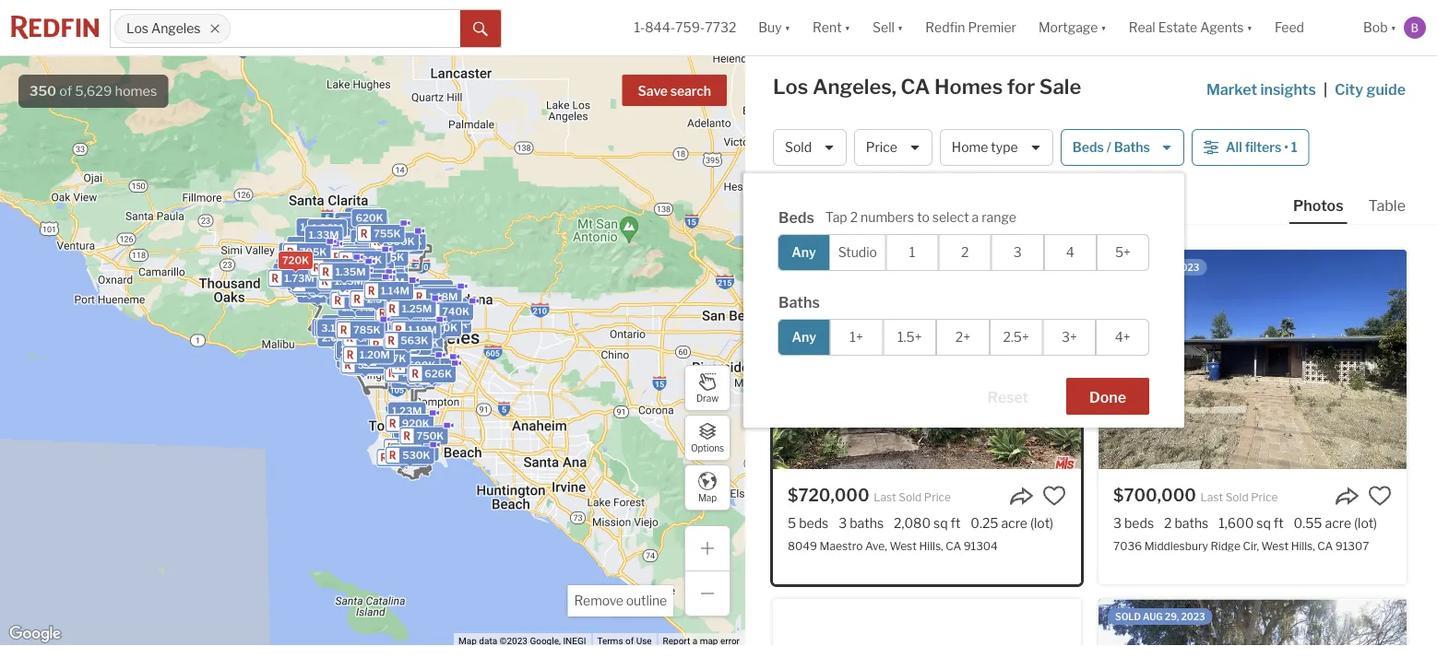 Task type: vqa. For each thing, say whether or not it's contained in the screenshot.
street
no



Task type: locate. For each thing, give the bounding box(es) containing it.
905k
[[392, 452, 420, 464]]

2 acre from the left
[[1326, 516, 1352, 532]]

beds up 7036
[[1125, 516, 1155, 532]]

308k
[[398, 351, 426, 363]]

▾ right buy
[[785, 20, 791, 35]]

5 beds
[[788, 516, 829, 532]]

0 horizontal spatial hills,
[[920, 540, 944, 553]]

90k
[[299, 282, 320, 294], [437, 302, 458, 314]]

1 ▾ from the left
[[785, 20, 791, 35]]

1 horizontal spatial west
[[1262, 540, 1289, 553]]

0 horizontal spatial price
[[866, 140, 898, 155]]

567k
[[379, 353, 406, 365]]

4.25m
[[363, 322, 395, 334], [343, 339, 375, 351]]

2 favorite button image from the left
[[1369, 484, 1393, 508]]

draw button
[[685, 365, 731, 412]]

505k
[[347, 251, 376, 263], [405, 364, 434, 376]]

2.42m
[[399, 296, 431, 308]]

acre right 0.25
[[1002, 516, 1028, 532]]

1 vertical spatial baths
[[779, 293, 820, 311]]

price for $700,000
[[1252, 491, 1278, 504]]

3 baths
[[839, 516, 884, 532]]

3.17m
[[392, 299, 422, 311]]

3 for 3 beds
[[1114, 516, 1122, 532]]

1.23m
[[379, 321, 409, 333], [392, 406, 422, 418]]

0 horizontal spatial 1.60m
[[321, 245, 352, 257]]

1 option group from the top
[[778, 234, 1150, 271]]

1 (lot) from the left
[[1031, 516, 1054, 532]]

city
[[1335, 80, 1364, 98]]

3 ▾ from the left
[[898, 20, 904, 35]]

2.20m
[[304, 269, 336, 281], [354, 330, 386, 342]]

1 vertical spatial 1.31m
[[360, 346, 388, 358]]

950k
[[381, 331, 409, 343], [350, 361, 378, 373]]

6 ▾ from the left
[[1391, 20, 1397, 35]]

0 vertical spatial 2.20m
[[304, 269, 336, 281]]

740k down the 1.27m
[[436, 301, 464, 313]]

map button
[[685, 465, 731, 511]]

726k
[[355, 254, 382, 266]]

save
[[638, 84, 668, 99]]

0 vertical spatial 1.19m
[[404, 309, 432, 321]]

925k
[[400, 353, 428, 365]]

3.60m
[[339, 346, 371, 358]]

sq right 2,080
[[934, 516, 948, 532]]

912k
[[291, 240, 317, 252]]

785k
[[353, 324, 381, 336]]

homes
[[935, 74, 1003, 99]]

1 vertical spatial 2.20m
[[354, 330, 386, 342]]

1.27m
[[429, 288, 459, 300]]

los down buy ▾ button
[[773, 74, 809, 99]]

1 horizontal spatial beds
[[1125, 516, 1155, 532]]

▾ inside buy ▾ dropdown button
[[785, 20, 791, 35]]

baths inside button
[[1114, 140, 1151, 155]]

1 vertical spatial 1.37m
[[380, 291, 410, 303]]

4 inside option
[[1067, 245, 1075, 261]]

west down 2,080
[[890, 540, 917, 553]]

ad region
[[773, 600, 1082, 647]]

0.55
[[1294, 516, 1323, 532]]

459k
[[401, 310, 429, 322]]

1 inside all filters • 1 'button'
[[1292, 140, 1298, 155]]

660k up 338k
[[359, 245, 387, 257]]

2023 down the "studio"
[[856, 262, 880, 273]]

3.15m
[[321, 323, 352, 335]]

2 ▾ from the left
[[845, 20, 851, 35]]

cir,
[[1244, 540, 1260, 553]]

ft left 0.55
[[1274, 516, 1284, 532]]

▾ inside sell ▾ dropdown button
[[898, 20, 904, 35]]

1 vertical spatial 950k
[[350, 361, 378, 373]]

1 vertical spatial 1.14m
[[416, 362, 445, 374]]

1 beds from the left
[[799, 516, 829, 532]]

8049 maestro ave, west hills, ca 91304
[[788, 540, 998, 553]]

0 vertical spatial 3.50m
[[346, 264, 379, 276]]

ft left 0.25
[[951, 516, 961, 532]]

last up 1,600
[[1201, 491, 1224, 504]]

780k
[[359, 256, 387, 268]]

0 vertical spatial 472k
[[436, 302, 463, 314]]

sold for $700,000
[[1226, 491, 1249, 504]]

▾ inside mortgage ▾ dropdown button
[[1101, 20, 1107, 35]]

1 horizontal spatial 950k
[[381, 331, 409, 343]]

feed button
[[1264, 0, 1353, 55]]

sold for $720,000
[[899, 491, 922, 504]]

last sold price up 2,080
[[874, 491, 952, 504]]

previous button image
[[788, 351, 807, 370]]

any up sold aug 25, 2023
[[792, 245, 817, 261]]

1 horizontal spatial beds
[[1073, 140, 1104, 155]]

1.75m
[[371, 314, 401, 326], [342, 347, 371, 359]]

last sold price for $720,000
[[874, 491, 952, 504]]

0 vertical spatial 325k
[[431, 323, 458, 335]]

1 down tap 2 numbers to select a range
[[910, 245, 916, 261]]

beds right 5
[[799, 516, 829, 532]]

1 vertical spatial 1.65m
[[351, 354, 382, 366]]

photo of 7036 middlesbury ridge cir, west hills, ca 91307 image
[[1099, 250, 1407, 470]]

sold
[[790, 262, 816, 273], [1116, 262, 1142, 273], [1116, 612, 1142, 623]]

beds inside button
[[1073, 140, 1104, 155]]

ca left 91304
[[946, 540, 962, 553]]

▾ right the bob
[[1391, 20, 1397, 35]]

aug left 25,
[[818, 262, 838, 273]]

0 vertical spatial 563k
[[440, 310, 467, 322]]

2 sq from the left
[[1257, 516, 1272, 532]]

740k
[[436, 301, 464, 313], [442, 306, 470, 318]]

3 down range at top right
[[1014, 245, 1022, 261]]

ca left homes
[[901, 74, 931, 99]]

0 vertical spatial 465k
[[347, 243, 375, 255]]

sold down 5+
[[1116, 262, 1142, 273]]

0 horizontal spatial 472k
[[393, 351, 420, 363]]

acre up 91307
[[1326, 516, 1352, 532]]

west right cir,
[[1262, 540, 1289, 553]]

2 vertical spatial 400k
[[405, 367, 434, 379]]

baths for $720,000
[[850, 516, 884, 532]]

0 horizontal spatial baths
[[850, 516, 884, 532]]

0 vertical spatial 4.25m
[[363, 322, 395, 334]]

1 horizontal spatial los
[[773, 74, 809, 99]]

2
[[851, 210, 858, 225], [962, 245, 969, 261], [337, 264, 343, 276], [337, 265, 343, 277], [363, 313, 370, 325], [1165, 516, 1172, 532]]

472k
[[436, 302, 463, 314], [393, 351, 420, 363]]

2.45m
[[366, 322, 398, 334]]

$700,000
[[1114, 485, 1197, 506]]

redfin premier
[[926, 20, 1017, 35]]

2 baths from the left
[[1175, 516, 1209, 532]]

google image
[[5, 623, 66, 647]]

740k up 590k
[[442, 306, 470, 318]]

beds left /
[[1073, 140, 1104, 155]]

1 horizontal spatial 2.20m
[[354, 330, 386, 342]]

buy
[[759, 20, 782, 35]]

any inside radio
[[792, 330, 817, 346]]

0 vertical spatial 1.23m
[[379, 321, 409, 333]]

favorite button image
[[1043, 484, 1067, 508], [1369, 484, 1393, 508]]

1.33m
[[309, 229, 339, 241]]

real estate agents ▾ link
[[1129, 0, 1253, 55]]

900k
[[369, 305, 398, 317], [351, 350, 379, 362]]

any inside checkbox
[[792, 245, 817, 261]]

1 vertical spatial 1.90m
[[365, 279, 396, 291]]

real estate agents ▾
[[1129, 20, 1253, 35]]

1 baths from the left
[[850, 516, 884, 532]]

3 checkbox
[[992, 234, 1044, 271]]

sold left 25,
[[790, 262, 816, 273]]

price up 1,600 sq ft
[[1252, 491, 1278, 504]]

any up previous button image
[[792, 330, 817, 346]]

any for 1+
[[792, 330, 817, 346]]

favorite button image up 0.25 acre (lot)
[[1043, 484, 1067, 508]]

▾ inside real estate agents ▾ link
[[1247, 20, 1253, 35]]

0 vertical spatial 620k
[[356, 212, 384, 224]]

0 horizontal spatial 2.00m
[[322, 332, 354, 344]]

605k
[[306, 254, 334, 266]]

baths up the any radio
[[779, 293, 820, 311]]

last sold price up 1,600
[[1201, 491, 1278, 504]]

1 vertical spatial 4
[[368, 284, 375, 296]]

1 vertical spatial option group
[[778, 319, 1150, 356]]

2 units
[[337, 264, 371, 276], [337, 265, 371, 277], [363, 313, 397, 325]]

370k up 875k
[[417, 299, 445, 311]]

1.37m
[[305, 269, 334, 281], [380, 291, 410, 303], [376, 324, 406, 336]]

2 vertical spatial 480k
[[404, 369, 432, 381]]

2023 right 4,
[[1176, 262, 1200, 273]]

2 last sold price from the left
[[1201, 491, 1278, 504]]

1 horizontal spatial 1.60m
[[367, 283, 398, 295]]

favorite button image for $700,000
[[1369, 484, 1393, 508]]

3 up maestro
[[839, 516, 847, 532]]

1 horizontal spatial 1.65m
[[351, 354, 382, 366]]

▾ right the rent
[[845, 20, 851, 35]]

favorite button image for $720,000
[[1043, 484, 1067, 508]]

2.30m
[[349, 285, 381, 297]]

2 west from the left
[[1262, 540, 1289, 553]]

1 vertical spatial 1.58m
[[356, 337, 387, 349]]

1 favorite button image from the left
[[1043, 484, 1067, 508]]

▾ right sell
[[898, 20, 904, 35]]

ca down 0.55 acre (lot) in the right of the page
[[1318, 540, 1334, 553]]

dialog
[[744, 173, 1185, 428]]

670k
[[412, 320, 440, 332]]

beds inside "dialog"
[[779, 209, 815, 227]]

2023 right 29,
[[1182, 612, 1206, 623]]

1 last from the left
[[874, 491, 897, 504]]

▾ for bob ▾
[[1391, 20, 1397, 35]]

hills, down 2,080 sq ft
[[920, 540, 944, 553]]

640k
[[343, 221, 372, 233], [392, 356, 420, 368]]

homes
[[115, 83, 157, 99]]

favorite button image up 0.55 acre (lot) in the right of the page
[[1369, 484, 1393, 508]]

0 vertical spatial 4
[[1067, 245, 1075, 261]]

5 ▾ from the left
[[1247, 20, 1253, 35]]

save search button
[[623, 75, 727, 106]]

0 horizontal spatial (lot)
[[1031, 516, 1054, 532]]

745k up 338k
[[360, 249, 387, 261]]

1 last sold price from the left
[[874, 491, 952, 504]]

(lot) up 91307
[[1355, 516, 1378, 532]]

450k
[[376, 254, 404, 266], [405, 304, 433, 316], [411, 351, 439, 363], [394, 442, 423, 454]]

0 horizontal spatial 560k
[[355, 282, 383, 294]]

acre for $700,000
[[1326, 516, 1352, 532]]

aug for 4,
[[1143, 262, 1164, 273]]

price down angeles,
[[866, 140, 898, 155]]

3+ radio
[[1043, 319, 1097, 356]]

515k
[[380, 354, 406, 366]]

hills, down 0.55
[[1292, 540, 1316, 553]]

940k
[[307, 250, 335, 262], [422, 362, 451, 374]]

0 horizontal spatial 1.87m
[[286, 273, 316, 285]]

0 horizontal spatial 1.14m
[[381, 285, 410, 297]]

1.88m
[[400, 308, 431, 320]]

acre
[[1002, 516, 1028, 532], [1326, 516, 1352, 532]]

remove outline
[[574, 594, 667, 610]]

0 horizontal spatial sold
[[785, 140, 812, 155]]

2.80m
[[359, 328, 392, 340], [340, 344, 373, 356]]

for
[[1008, 74, 1036, 99]]

4 inside the map region
[[368, 284, 375, 296]]

2023 for sold aug 29, 2023
[[1182, 612, 1206, 623]]

2 (lot) from the left
[[1355, 516, 1378, 532]]

2.78m
[[379, 313, 410, 325]]

2.34m
[[367, 294, 399, 306]]

▾ for sell ▾
[[898, 20, 904, 35]]

1 vertical spatial 465k
[[409, 324, 437, 336]]

0 vertical spatial 1.35m
[[325, 244, 355, 256]]

1 inside 1 "option"
[[910, 245, 916, 261]]

1 vertical spatial 1.19m
[[408, 325, 437, 337]]

1 horizontal spatial sq
[[1257, 516, 1272, 532]]

1 vertical spatial 295k
[[398, 424, 425, 436]]

2,080 sq ft
[[894, 516, 961, 532]]

agents
[[1201, 20, 1244, 35]]

2.50m
[[357, 280, 389, 292], [379, 313, 411, 325]]

Studio checkbox
[[830, 234, 886, 271]]

baths up ave,
[[850, 516, 884, 532]]

660k up the 865k
[[392, 240, 420, 252]]

2 ft from the left
[[1274, 516, 1284, 532]]

▾ for buy ▾
[[785, 20, 791, 35]]

aug left 29,
[[1143, 612, 1164, 623]]

0 horizontal spatial 1.31m
[[326, 276, 354, 288]]

2 last from the left
[[1201, 491, 1224, 504]]

5+
[[1116, 245, 1131, 261]]

aug left 4,
[[1143, 262, 1164, 273]]

2023 for sold aug 25, 2023
[[856, 262, 880, 273]]

beds for $700,000
[[1125, 516, 1155, 532]]

los left angeles on the left top of the page
[[126, 21, 149, 36]]

ft for $720,000
[[951, 516, 961, 532]]

(lot) down favorite button checkbox
[[1031, 516, 1054, 532]]

▾ right agents
[[1247, 20, 1253, 35]]

0 vertical spatial 630k
[[354, 233, 382, 245]]

any for studio
[[792, 245, 817, 261]]

1 horizontal spatial 940k
[[422, 362, 451, 374]]

option group
[[778, 234, 1150, 271], [778, 319, 1150, 356]]

bob ▾
[[1364, 20, 1397, 35]]

last for $700,000
[[1201, 491, 1224, 504]]

sq for $720,000
[[934, 516, 948, 532]]

price up 2,080 sq ft
[[925, 491, 952, 504]]

3 up 7036
[[1114, 516, 1122, 532]]

745k up 726k
[[353, 239, 380, 251]]

sq up cir,
[[1257, 516, 1272, 532]]

370k up the 865k
[[388, 236, 416, 248]]

0 horizontal spatial 660k
[[359, 245, 387, 257]]

1 acre from the left
[[1002, 516, 1028, 532]]

•
[[1285, 140, 1289, 155]]

4 units
[[368, 284, 402, 296]]

sold left 29,
[[1116, 612, 1142, 623]]

bob
[[1364, 20, 1388, 35]]

1 horizontal spatial 560k
[[408, 342, 436, 354]]

2.15m
[[359, 286, 389, 298]]

1 vertical spatial beds
[[779, 209, 815, 227]]

favorite button checkbox
[[1043, 484, 1067, 508]]

beds up any checkbox
[[779, 209, 815, 227]]

1 vertical spatial 1
[[910, 245, 916, 261]]

3 inside 3 checkbox
[[1014, 245, 1022, 261]]

1 right •
[[1292, 140, 1298, 155]]

840k
[[306, 268, 335, 280]]

510k
[[346, 251, 373, 263], [318, 270, 345, 282]]

12.0m
[[316, 322, 346, 334]]

▾ for mortgage ▾
[[1101, 20, 1107, 35]]

los for los angeles
[[126, 21, 149, 36]]

1 any from the top
[[792, 245, 817, 261]]

▾ right mortgage
[[1101, 20, 1107, 35]]

1.90m
[[341, 242, 372, 254], [365, 279, 396, 291], [400, 308, 431, 320]]

sold
[[785, 140, 812, 155], [899, 491, 922, 504], [1226, 491, 1249, 504]]

2.00m
[[387, 310, 419, 322], [322, 332, 354, 344]]

▾ inside rent ▾ dropdown button
[[845, 20, 851, 35]]

rent ▾ button
[[813, 0, 851, 55]]

0 horizontal spatial 1.04m
[[307, 254, 338, 266]]

1 vertical spatial 1.06m
[[353, 354, 384, 366]]

4 ▾ from the left
[[1101, 20, 1107, 35]]

2 vertical spatial 620k
[[392, 342, 420, 354]]

1 vertical spatial 480k
[[350, 249, 378, 261]]

2 beds from the left
[[1125, 516, 1155, 532]]

3.40m
[[345, 340, 377, 352]]

1 horizontal spatial 295k
[[398, 424, 425, 436]]

1 horizontal spatial 640k
[[392, 356, 420, 368]]

1 horizontal spatial last
[[1201, 491, 1224, 504]]

any
[[792, 245, 817, 261], [792, 330, 817, 346]]

0 horizontal spatial 295k
[[283, 246, 310, 258]]

None search field
[[231, 10, 460, 47]]

aug
[[818, 262, 838, 273], [1143, 262, 1164, 273], [1143, 612, 1164, 623]]

0 vertical spatial los
[[126, 21, 149, 36]]

0 horizontal spatial los
[[126, 21, 149, 36]]

1 vertical spatial 1.87m
[[401, 308, 431, 320]]

0 horizontal spatial 563k
[[401, 335, 429, 347]]

320k
[[407, 364, 434, 376]]

baths up "middlesbury"
[[1175, 516, 1209, 532]]

1.73m
[[285, 273, 314, 285], [313, 281, 343, 293]]

1 ft from the left
[[951, 516, 961, 532]]

1 horizontal spatial ft
[[1274, 516, 1284, 532]]

0 horizontal spatial 4
[[368, 284, 375, 296]]

1 horizontal spatial baths
[[1175, 516, 1209, 532]]

0 horizontal spatial 2.20m
[[304, 269, 336, 281]]

0 vertical spatial 525k
[[387, 355, 414, 367]]

remove outline button
[[568, 586, 674, 617]]

last up "3 baths" on the right
[[874, 491, 897, 504]]

1 hills, from the left
[[920, 540, 944, 553]]

2.5+ radio
[[990, 319, 1043, 356]]

2 any from the top
[[792, 330, 817, 346]]

los
[[126, 21, 149, 36], [773, 74, 809, 99]]

7732
[[705, 20, 737, 35]]

0 horizontal spatial acre
[[1002, 516, 1028, 532]]

2 checkbox
[[939, 234, 992, 271]]

1 vertical spatial 510k
[[318, 270, 345, 282]]

1 horizontal spatial 370k
[[417, 299, 445, 311]]

baths right /
[[1114, 140, 1151, 155]]

1 sq from the left
[[934, 516, 948, 532]]

4.95m
[[342, 221, 375, 233]]



Task type: describe. For each thing, give the bounding box(es) containing it.
estate
[[1159, 20, 1198, 35]]

0 vertical spatial 950k
[[381, 331, 409, 343]]

360k
[[418, 366, 446, 378]]

1 horizontal spatial 1.87m
[[401, 308, 431, 320]]

1 vertical spatial 940k
[[422, 362, 451, 374]]

1 vertical spatial 3.50m
[[358, 286, 390, 298]]

aug for 29,
[[1143, 612, 1164, 623]]

0 vertical spatial 1.75m
[[371, 314, 401, 326]]

ft for $700,000
[[1274, 516, 1284, 532]]

735k
[[315, 251, 342, 263]]

0 vertical spatial 940k
[[307, 250, 335, 262]]

2 vertical spatial 1.35m
[[410, 295, 440, 307]]

1 vertical spatial 640k
[[392, 356, 420, 368]]

0 vertical spatial 725k
[[378, 251, 404, 263]]

1 vertical spatial 1.23m
[[392, 406, 422, 418]]

2 vertical spatial 1.90m
[[400, 308, 431, 320]]

3.33m
[[331, 291, 363, 303]]

last for $720,000
[[874, 491, 897, 504]]

1 vertical spatial 620k
[[374, 246, 401, 258]]

520k
[[418, 366, 446, 378]]

3 for 3
[[1014, 245, 1022, 261]]

2+
[[956, 330, 971, 346]]

1 horizontal spatial 472k
[[436, 302, 463, 314]]

377k
[[391, 447, 418, 459]]

0 vertical spatial 510k
[[346, 251, 373, 263]]

sold aug 25, 2023
[[790, 262, 880, 273]]

475k
[[343, 266, 370, 278]]

sell ▾
[[873, 20, 904, 35]]

3 beds
[[1114, 516, 1155, 532]]

0 vertical spatial 1.04m
[[307, 254, 338, 266]]

0 horizontal spatial baths
[[779, 293, 820, 311]]

790k
[[291, 268, 318, 280]]

ave,
[[866, 540, 888, 553]]

sold inside button
[[785, 140, 812, 155]]

Any checkbox
[[778, 234, 831, 271]]

1.55m
[[380, 321, 410, 333]]

map region
[[0, 0, 941, 647]]

0 horizontal spatial 325k
[[400, 363, 427, 375]]

acre for $720,000
[[1002, 516, 1028, 532]]

2 inside checkbox
[[962, 245, 969, 261]]

remove
[[574, 594, 624, 610]]

1 west from the left
[[890, 540, 917, 553]]

beds for beds / baths
[[1073, 140, 1104, 155]]

0 vertical spatial 640k
[[343, 221, 372, 233]]

3.49m
[[405, 316, 437, 328]]

0 vertical spatial 1.18m
[[429, 291, 458, 303]]

7.00m
[[302, 288, 334, 300]]

0 horizontal spatial 90k
[[299, 282, 320, 294]]

565k
[[394, 421, 422, 433]]

745k up the 865k
[[395, 235, 422, 247]]

4+ radio
[[1097, 319, 1150, 356]]

sold for sold aug 25, 2023
[[790, 262, 816, 273]]

2 vertical spatial 1.30m
[[347, 346, 377, 358]]

1 vertical spatial 2.50m
[[379, 313, 411, 325]]

0 vertical spatial 1.87m
[[286, 273, 316, 285]]

1 vertical spatial 472k
[[393, 351, 420, 363]]

all filters • 1 button
[[1192, 129, 1310, 166]]

1 horizontal spatial 325k
[[431, 323, 458, 335]]

1.78m
[[359, 332, 389, 344]]

1 horizontal spatial 1.31m
[[360, 346, 388, 358]]

1-844-759-7732
[[634, 20, 737, 35]]

options button
[[685, 415, 731, 461]]

25.0m
[[326, 318, 358, 330]]

1.48m
[[364, 353, 395, 365]]

180k
[[427, 303, 453, 315]]

908k
[[308, 267, 336, 279]]

1 vertical spatial 2.00m
[[322, 332, 354, 344]]

next button image
[[1048, 351, 1067, 370]]

baths for $700,000
[[1175, 516, 1209, 532]]

930k
[[382, 334, 410, 346]]

1.39m
[[349, 274, 379, 286]]

1 horizontal spatial ca
[[946, 540, 962, 553]]

2.73m
[[337, 287, 368, 299]]

1 vertical spatial 630k
[[358, 277, 386, 289]]

2 horizontal spatial ca
[[1318, 540, 1334, 553]]

price for $720,000
[[925, 491, 952, 504]]

1 vertical spatial 560k
[[408, 342, 436, 354]]

0 horizontal spatial 465k
[[347, 243, 375, 255]]

sell ▾ button
[[862, 0, 915, 55]]

1 vertical spatial 1.30m
[[353, 324, 384, 336]]

0 vertical spatial 900k
[[369, 305, 398, 317]]

studio
[[839, 245, 878, 261]]

1.89m
[[396, 299, 427, 311]]

type
[[991, 140, 1019, 155]]

mortgage ▾
[[1039, 20, 1107, 35]]

2 vertical spatial 1.37m
[[376, 324, 406, 336]]

all filters • 1
[[1226, 140, 1298, 155]]

0 horizontal spatial 510k
[[318, 270, 345, 282]]

all
[[1226, 140, 1243, 155]]

tap 2 numbers to select a range
[[826, 210, 1017, 225]]

filters
[[1246, 140, 1282, 155]]

los angeles
[[126, 21, 201, 36]]

1.43m
[[354, 357, 385, 369]]

1.5+ radio
[[884, 319, 937, 356]]

1 vertical spatial 1.35m
[[336, 266, 366, 278]]

sq for $700,000
[[1257, 516, 1272, 532]]

179k
[[386, 348, 411, 360]]

3 for 3 baths
[[839, 516, 847, 532]]

350 of 5,629 homes
[[30, 83, 157, 99]]

7036 middlesbury ridge cir, west hills, ca 91307
[[1114, 540, 1370, 553]]

338k
[[358, 261, 385, 273]]

2023 for sold aug 4, 2023
[[1176, 262, 1200, 273]]

25,
[[840, 262, 854, 273]]

1 checkbox
[[886, 234, 939, 271]]

1 vertical spatial 400k
[[407, 341, 435, 353]]

favorite button checkbox
[[1369, 484, 1393, 508]]

mortgage ▾ button
[[1039, 0, 1107, 55]]

1 vertical spatial 1.04m
[[365, 329, 396, 341]]

1 vertical spatial 525k
[[395, 374, 423, 386]]

1 vertical spatial 90k
[[437, 302, 458, 314]]

0 vertical spatial 1.37m
[[305, 269, 334, 281]]

4.30m
[[376, 308, 409, 320]]

1 horizontal spatial 563k
[[440, 310, 467, 322]]

1.16m
[[311, 273, 340, 285]]

user photo image
[[1405, 17, 1427, 39]]

beds for beds
[[779, 209, 815, 227]]

1 vertical spatial 725k
[[401, 360, 427, 372]]

820k
[[413, 429, 441, 441]]

4 for 4 units
[[368, 284, 375, 296]]

of
[[59, 83, 72, 99]]

710k
[[391, 339, 417, 351]]

523k
[[410, 343, 437, 355]]

1 vertical spatial 1.75m
[[342, 347, 371, 359]]

1.82m
[[341, 327, 371, 339]]

los for los angeles, ca homes for sale
[[773, 74, 809, 99]]

730k
[[394, 360, 421, 372]]

dialog containing beds
[[744, 173, 1185, 428]]

real estate agents ▾ button
[[1118, 0, 1264, 55]]

Any radio
[[778, 319, 831, 356]]

676k
[[390, 352, 417, 364]]

beds for $720,000
[[799, 516, 829, 532]]

0 vertical spatial 480k
[[355, 233, 383, 245]]

sold for sold aug 4, 2023
[[1116, 262, 1142, 273]]

mortgage
[[1039, 20, 1098, 35]]

0 vertical spatial 1.31m
[[326, 276, 354, 288]]

price inside button
[[866, 140, 898, 155]]

0 vertical spatial 1.10m
[[340, 249, 369, 261]]

1 vertical spatial 2.80m
[[340, 344, 373, 356]]

1 1.06m from the top
[[353, 322, 384, 334]]

1 vertical spatial 900k
[[351, 350, 379, 362]]

0 vertical spatial 540k
[[420, 295, 448, 307]]

1 horizontal spatial 660k
[[392, 240, 420, 252]]

1 vertical spatial 4.25m
[[343, 339, 375, 351]]

2 option group from the top
[[778, 319, 1150, 356]]

1 horizontal spatial 2.00m
[[387, 310, 419, 322]]

last sold price for $700,000
[[1201, 491, 1278, 504]]

$720,000
[[788, 485, 870, 506]]

0 vertical spatial 505k
[[347, 251, 376, 263]]

0 vertical spatial 295k
[[283, 246, 310, 258]]

1 horizontal spatial 465k
[[409, 324, 437, 336]]

photo of 23060 hatteras st, woodland hills, ca 91367 image
[[1099, 600, 1407, 647]]

0 vertical spatial 560k
[[355, 282, 383, 294]]

2 1.06m from the top
[[353, 354, 384, 366]]

759-
[[676, 20, 705, 35]]

sold button
[[773, 129, 847, 166]]

4.60m
[[361, 323, 394, 335]]

652k
[[363, 264, 390, 276]]

los angeles, ca homes for sale
[[773, 74, 1082, 99]]

angeles
[[151, 21, 201, 36]]

1 vertical spatial 540k
[[407, 447, 435, 459]]

sold for sold aug 29, 2023
[[1116, 612, 1142, 623]]

0 vertical spatial 2.50m
[[357, 280, 389, 292]]

0 vertical spatial 2.80m
[[359, 328, 392, 340]]

(lot) for $700,000
[[1355, 516, 1378, 532]]

0 horizontal spatial 1.65m
[[284, 271, 314, 283]]

1-844-759-7732 link
[[634, 20, 737, 35]]

0 vertical spatial 1.58m
[[383, 304, 414, 316]]

0 horizontal spatial 370k
[[388, 236, 416, 248]]

0 vertical spatial 1.90m
[[341, 242, 372, 254]]

595k
[[313, 265, 341, 277]]

submit search image
[[473, 22, 488, 37]]

photo of 8049 maestro ave, west hills, ca 91304 image
[[773, 250, 1082, 470]]

1 vertical spatial 370k
[[417, 299, 445, 311]]

0 vertical spatial 1.30m
[[399, 307, 429, 319]]

1 vertical spatial 1.10m
[[348, 343, 377, 355]]

593k
[[411, 371, 438, 383]]

1 horizontal spatial 1.14m
[[416, 362, 445, 374]]

0 horizontal spatial 1.18m
[[339, 325, 368, 337]]

2,080
[[894, 516, 931, 532]]

3.88m
[[369, 315, 402, 327]]

4 checkbox
[[1044, 234, 1097, 271]]

0 horizontal spatial ca
[[901, 74, 931, 99]]

0 vertical spatial 400k
[[407, 298, 436, 310]]

remove los angeles image
[[209, 23, 221, 34]]

4 for 4
[[1067, 245, 1075, 261]]

1 vertical spatial 505k
[[405, 364, 434, 376]]

549k
[[293, 264, 321, 276]]

map
[[698, 493, 717, 504]]

0 vertical spatial 1.14m
[[381, 285, 410, 297]]

5
[[788, 516, 797, 532]]

4+
[[1115, 330, 1131, 346]]

/
[[1107, 140, 1112, 155]]

425k
[[410, 357, 437, 369]]

850k
[[405, 304, 433, 316]]

4.03m
[[354, 276, 386, 288]]

2 hills, from the left
[[1292, 540, 1316, 553]]

2.28m
[[372, 330, 404, 342]]

2+ radio
[[937, 319, 990, 356]]

(lot) for $720,000
[[1031, 516, 1054, 532]]

aug for 25,
[[818, 262, 838, 273]]

3.90m
[[405, 311, 437, 323]]

buy ▾
[[759, 20, 791, 35]]

1+ radio
[[830, 319, 884, 356]]

1 vertical spatial 563k
[[401, 335, 429, 347]]

130k
[[431, 309, 457, 321]]

0 vertical spatial 1.60m
[[321, 245, 352, 257]]

1+
[[850, 330, 863, 346]]

445k
[[424, 305, 452, 317]]

2.26m
[[361, 293, 392, 305]]

5+ checkbox
[[1097, 234, 1150, 271]]

▾ for rent ▾
[[845, 20, 851, 35]]



